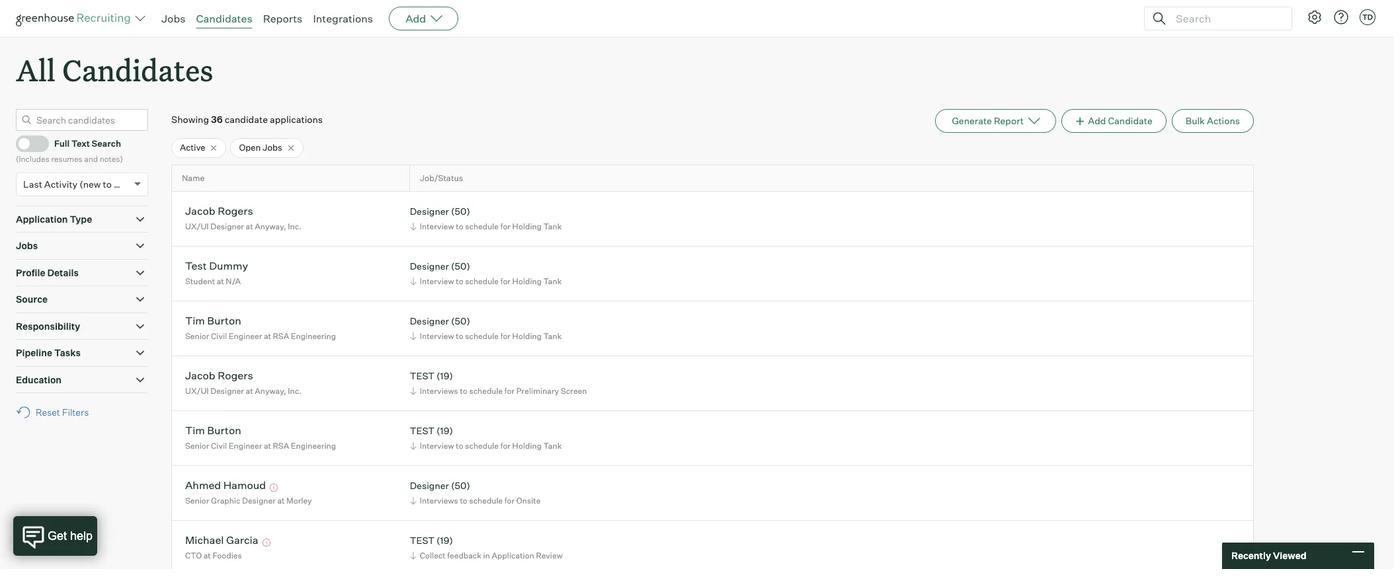 Task type: locate. For each thing, give the bounding box(es) containing it.
0 vertical spatial jacob
[[185, 205, 216, 218]]

2 vertical spatial (19)
[[437, 536, 453, 547]]

ahmed hamoud link
[[185, 479, 266, 495]]

candidate reports are now available! apply filters and select "view in app" element
[[936, 109, 1057, 133]]

viewed
[[1274, 551, 1307, 562]]

holding for interview to schedule for holding tank link related to 'test dummy' link
[[513, 277, 542, 286]]

application inside test (19) collect feedback in application review
[[492, 551, 535, 561]]

tim burton link up the ahmed
[[185, 424, 241, 440]]

1 anyway, from the top
[[255, 222, 286, 232]]

2 interview to schedule for holding tank link from the top
[[408, 275, 565, 288]]

3 interview from the top
[[420, 331, 454, 341]]

(19)
[[437, 371, 453, 382], [437, 426, 453, 437], [437, 536, 453, 547]]

michael
[[185, 534, 224, 548]]

(19) for tim burton
[[437, 426, 453, 437]]

reports
[[263, 12, 303, 25]]

ux/ui
[[185, 222, 209, 232], [185, 386, 209, 396]]

tim burton link down student
[[185, 315, 241, 330]]

2 burton from the top
[[207, 424, 241, 438]]

interview inside "test (19) interview to schedule for holding tank"
[[420, 441, 454, 451]]

tank for the tim burton link for test's interview to schedule for holding tank link
[[544, 441, 562, 451]]

jobs right open
[[263, 142, 282, 153]]

0 vertical spatial engineer
[[229, 331, 262, 341]]

4 tank from the top
[[544, 441, 562, 451]]

tasks
[[54, 348, 81, 359]]

to inside "test (19) interview to schedule for holding tank"
[[456, 441, 464, 451]]

interview for the tim burton link for test's interview to schedule for holding tank link
[[420, 441, 454, 451]]

for for the interviews to schedule for onsite link
[[505, 496, 515, 506]]

1 vertical spatial civil
[[211, 441, 227, 451]]

schedule for designer the tim burton link interview to schedule for holding tank link
[[465, 331, 499, 341]]

reset filters button
[[16, 400, 95, 425]]

test inside the test (19) interviews to schedule for preliminary screen
[[410, 371, 435, 382]]

type
[[70, 214, 92, 225]]

0 vertical spatial anyway,
[[255, 222, 286, 232]]

0 vertical spatial designer (50) interview to schedule for holding tank
[[410, 206, 562, 232]]

schedule inside the test (19) interviews to schedule for preliminary screen
[[469, 386, 503, 396]]

4 interview to schedule for holding tank link from the top
[[408, 440, 565, 453]]

test inside "test (19) interview to schedule for holding tank"
[[410, 426, 435, 437]]

configure image
[[1308, 9, 1323, 25]]

engineering for test (19)
[[291, 441, 336, 451]]

last activity (new to old) option
[[23, 178, 131, 190]]

1 designer (50) interview to schedule for holding tank from the top
[[410, 206, 562, 232]]

jobs
[[161, 12, 186, 25], [263, 142, 282, 153], [16, 240, 38, 252]]

1 jacob rogers ux/ui designer at anyway, inc. from the top
[[185, 205, 302, 232]]

1 interviews from the top
[[420, 386, 458, 396]]

3 holding from the top
[[513, 331, 542, 341]]

1 vertical spatial designer (50) interview to schedule for holding tank
[[410, 261, 562, 286]]

0 horizontal spatial add
[[406, 12, 426, 25]]

(50)
[[451, 206, 470, 217], [451, 261, 470, 272], [451, 316, 470, 327], [451, 481, 470, 492]]

2 senior from the top
[[185, 441, 209, 451]]

0 vertical spatial tim burton senior civil engineer at rsa engineering
[[185, 315, 336, 341]]

(includes
[[16, 154, 49, 164]]

1 vertical spatial senior
[[185, 441, 209, 451]]

1 tim burton link from the top
[[185, 315, 241, 330]]

Search text field
[[1173, 9, 1280, 28]]

interviews inside the designer (50) interviews to schedule for onsite
[[420, 496, 458, 506]]

1 tim burton senior civil engineer at rsa engineering from the top
[[185, 315, 336, 341]]

0 horizontal spatial application
[[16, 214, 68, 225]]

burton
[[207, 315, 241, 328], [207, 424, 241, 438]]

civil up ahmed hamoud
[[211, 441, 227, 451]]

jacob for test
[[185, 370, 216, 383]]

(19) inside "test (19) interview to schedule for holding tank"
[[437, 426, 453, 437]]

civil for designer (50)
[[211, 331, 227, 341]]

ux/ui for designer (50)
[[185, 222, 209, 232]]

civil for test (19)
[[211, 441, 227, 451]]

tim for test
[[185, 424, 205, 438]]

test
[[410, 371, 435, 382], [410, 426, 435, 437], [410, 536, 435, 547]]

2 inc. from the top
[[288, 386, 302, 396]]

generate report
[[952, 115, 1024, 127]]

engineer for test (19)
[[229, 441, 262, 451]]

1 vertical spatial rsa
[[273, 441, 289, 451]]

integrations link
[[313, 12, 373, 25]]

0 vertical spatial engineering
[[291, 331, 336, 341]]

rogers
[[218, 205, 253, 218], [218, 370, 253, 383]]

0 vertical spatial candidates
[[196, 12, 253, 25]]

1 vertical spatial (19)
[[437, 426, 453, 437]]

1 jacob from the top
[[185, 205, 216, 218]]

ux/ui for test (19)
[[185, 386, 209, 396]]

for for designer the tim burton link interview to schedule for holding tank link
[[501, 331, 511, 341]]

schedule inside "test (19) interview to schedule for holding tank"
[[465, 441, 499, 451]]

2 test from the top
[[410, 426, 435, 437]]

1 vertical spatial burton
[[207, 424, 241, 438]]

tim burton link for test
[[185, 424, 241, 440]]

1 vertical spatial inc.
[[288, 386, 302, 396]]

schedule
[[465, 222, 499, 232], [465, 277, 499, 286], [465, 331, 499, 341], [469, 386, 503, 396], [465, 441, 499, 451], [469, 496, 503, 506]]

rsa for designer (50)
[[273, 331, 289, 341]]

interviews inside the test (19) interviews to schedule for preliminary screen
[[420, 386, 458, 396]]

michael garcia has been in application review for more than 5 days image
[[261, 540, 273, 548]]

(50) for jacob rogers
[[451, 206, 470, 217]]

3 test from the top
[[410, 536, 435, 547]]

1 horizontal spatial add
[[1089, 115, 1107, 127]]

3 designer (50) interview to schedule for holding tank from the top
[[410, 316, 562, 341]]

1 vertical spatial rogers
[[218, 370, 253, 383]]

(19) inside the test (19) interviews to schedule for preliminary screen
[[437, 371, 453, 382]]

designer (50) interview to schedule for holding tank for dummy
[[410, 261, 562, 286]]

interview to schedule for holding tank link
[[408, 220, 565, 233], [408, 275, 565, 288], [408, 330, 565, 343], [408, 440, 565, 453]]

2 rogers from the top
[[218, 370, 253, 383]]

1 tim from the top
[[185, 315, 205, 328]]

1 horizontal spatial application
[[492, 551, 535, 561]]

1 vertical spatial tim burton senior civil engineer at rsa engineering
[[185, 424, 336, 451]]

recently
[[1232, 551, 1272, 562]]

2 engineering from the top
[[291, 441, 336, 451]]

senior
[[185, 331, 209, 341], [185, 441, 209, 451], [185, 496, 209, 506]]

1 vertical spatial tim burton link
[[185, 424, 241, 440]]

2 jacob rogers ux/ui designer at anyway, inc. from the top
[[185, 370, 302, 396]]

jacob rogers link for test
[[185, 370, 253, 385]]

1 rsa from the top
[[273, 331, 289, 341]]

1 ux/ui from the top
[[185, 222, 209, 232]]

2 holding from the top
[[513, 277, 542, 286]]

1 vertical spatial engineering
[[291, 441, 336, 451]]

to
[[103, 178, 112, 190], [456, 222, 464, 232], [456, 277, 464, 286], [456, 331, 464, 341], [460, 386, 468, 396], [456, 441, 464, 451], [460, 496, 468, 506]]

1 vertical spatial jacob rogers ux/ui designer at anyway, inc.
[[185, 370, 302, 396]]

0 vertical spatial civil
[[211, 331, 227, 341]]

2 designer (50) interview to schedule for holding tank from the top
[[410, 261, 562, 286]]

2 interviews from the top
[[420, 496, 458, 506]]

screen
[[561, 386, 587, 396]]

2 anyway, from the top
[[255, 386, 286, 396]]

reset filters
[[36, 407, 89, 418]]

tim
[[185, 315, 205, 328], [185, 424, 205, 438]]

1 (19) from the top
[[437, 371, 453, 382]]

2 (50) from the top
[[451, 261, 470, 272]]

1 vertical spatial candidates
[[62, 50, 213, 89]]

civil
[[211, 331, 227, 341], [211, 441, 227, 451]]

1 vertical spatial add
[[1089, 115, 1107, 127]]

2 ux/ui from the top
[[185, 386, 209, 396]]

2 tim burton senior civil engineer at rsa engineering from the top
[[185, 424, 336, 451]]

tim burton senior civil engineer at rsa engineering down n/a
[[185, 315, 336, 341]]

3 interview to schedule for holding tank link from the top
[[408, 330, 565, 343]]

4 interview from the top
[[420, 441, 454, 451]]

2 tim burton link from the top
[[185, 424, 241, 440]]

jacob
[[185, 205, 216, 218], [185, 370, 216, 383]]

schedule inside the designer (50) interviews to schedule for onsite
[[469, 496, 503, 506]]

tim down student
[[185, 315, 205, 328]]

2 jacob from the top
[[185, 370, 216, 383]]

0 vertical spatial inc.
[[288, 222, 302, 232]]

collect
[[420, 551, 446, 561]]

tim up the ahmed
[[185, 424, 205, 438]]

actions
[[1208, 115, 1241, 127]]

1 civil from the top
[[211, 331, 227, 341]]

0 vertical spatial senior
[[185, 331, 209, 341]]

0 vertical spatial tim burton link
[[185, 315, 241, 330]]

tank
[[544, 222, 562, 232], [544, 277, 562, 286], [544, 331, 562, 341], [544, 441, 562, 451]]

2 horizontal spatial jobs
[[263, 142, 282, 153]]

interview to schedule for holding tank link for the tim burton link for test
[[408, 440, 565, 453]]

preliminary
[[517, 386, 559, 396]]

0 vertical spatial burton
[[207, 315, 241, 328]]

1 vertical spatial interviews
[[420, 496, 458, 506]]

tim burton link
[[185, 315, 241, 330], [185, 424, 241, 440]]

2 engineer from the top
[[229, 441, 262, 451]]

to inside the test (19) interviews to schedule for preliminary screen
[[460, 386, 468, 396]]

candidates link
[[196, 12, 253, 25]]

application right in at left bottom
[[492, 551, 535, 561]]

jacob rogers link
[[185, 205, 253, 220], [185, 370, 253, 385]]

holding
[[513, 222, 542, 232], [513, 277, 542, 286], [513, 331, 542, 341], [513, 441, 542, 451]]

1 vertical spatial ux/ui
[[185, 386, 209, 396]]

0 vertical spatial jacob rogers link
[[185, 205, 253, 220]]

4 holding from the top
[[513, 441, 542, 451]]

0 vertical spatial test
[[410, 371, 435, 382]]

test inside test (19) collect feedback in application review
[[410, 536, 435, 547]]

4 (50) from the top
[[451, 481, 470, 492]]

1 tank from the top
[[544, 222, 562, 232]]

1 vertical spatial test
[[410, 426, 435, 437]]

3 (50) from the top
[[451, 316, 470, 327]]

1 jacob rogers link from the top
[[185, 205, 253, 220]]

0 vertical spatial jobs
[[161, 12, 186, 25]]

application
[[16, 214, 68, 225], [492, 551, 535, 561]]

(new
[[80, 178, 101, 190]]

senior up the ahmed
[[185, 441, 209, 451]]

2 vertical spatial designer (50) interview to schedule for holding tank
[[410, 316, 562, 341]]

add inside popup button
[[406, 12, 426, 25]]

tank for designer the tim burton link interview to schedule for holding tank link
[[544, 331, 562, 341]]

2 vertical spatial senior
[[185, 496, 209, 506]]

interview to schedule for holding tank link for jacob rogers link related to designer
[[408, 220, 565, 233]]

senior down the ahmed
[[185, 496, 209, 506]]

holding inside "test (19) interview to schedule for holding tank"
[[513, 441, 542, 451]]

2 vertical spatial test
[[410, 536, 435, 547]]

filters
[[62, 407, 89, 418]]

jobs left candidates link
[[161, 12, 186, 25]]

2 rsa from the top
[[273, 441, 289, 451]]

2 tim from the top
[[185, 424, 205, 438]]

application down last
[[16, 214, 68, 225]]

2 tank from the top
[[544, 277, 562, 286]]

2 (19) from the top
[[437, 426, 453, 437]]

3 (19) from the top
[[437, 536, 453, 547]]

1 engineering from the top
[[291, 331, 336, 341]]

1 vertical spatial jacob
[[185, 370, 216, 383]]

rsa for test (19)
[[273, 441, 289, 451]]

bulk actions
[[1186, 115, 1241, 127]]

td button
[[1358, 7, 1379, 28]]

1 interview to schedule for holding tank link from the top
[[408, 220, 565, 233]]

0 vertical spatial (19)
[[437, 371, 453, 382]]

td
[[1363, 13, 1374, 22]]

td button
[[1360, 9, 1376, 25]]

full text search (includes resumes and notes)
[[16, 138, 123, 164]]

open
[[239, 142, 261, 153]]

tim burton senior civil engineer at rsa engineering up "hamoud" at the left of page
[[185, 424, 336, 451]]

1 vertical spatial application
[[492, 551, 535, 561]]

1 vertical spatial jacob rogers link
[[185, 370, 253, 385]]

generate report button
[[936, 109, 1057, 133]]

designer
[[410, 206, 449, 217], [211, 222, 244, 232], [410, 261, 449, 272], [410, 316, 449, 327], [211, 386, 244, 396], [410, 481, 449, 492], [242, 496, 276, 506]]

2 jacob rogers link from the top
[[185, 370, 253, 385]]

1 (50) from the top
[[451, 206, 470, 217]]

1 interview from the top
[[420, 222, 454, 232]]

2 interview from the top
[[420, 277, 454, 286]]

active
[[180, 142, 205, 153]]

at
[[246, 222, 253, 232], [217, 277, 224, 286], [264, 331, 271, 341], [246, 386, 253, 396], [264, 441, 271, 451], [277, 496, 285, 506], [204, 551, 211, 561]]

job/status
[[420, 173, 463, 183]]

2 civil from the top
[[211, 441, 227, 451]]

add candidate
[[1089, 115, 1153, 127]]

for
[[501, 222, 511, 232], [501, 277, 511, 286], [501, 331, 511, 341], [505, 386, 515, 396], [501, 441, 511, 451], [505, 496, 515, 506]]

test for tim burton
[[410, 426, 435, 437]]

notes)
[[100, 154, 123, 164]]

3 tank from the top
[[544, 331, 562, 341]]

1 holding from the top
[[513, 222, 542, 232]]

0 vertical spatial jacob rogers ux/ui designer at anyway, inc.
[[185, 205, 302, 232]]

candidates right the "jobs" link
[[196, 12, 253, 25]]

checkmark image
[[22, 138, 32, 148]]

1 test from the top
[[410, 371, 435, 382]]

0 vertical spatial add
[[406, 12, 426, 25]]

1 burton from the top
[[207, 315, 241, 328]]

1 vertical spatial engineer
[[229, 441, 262, 451]]

interview for interview to schedule for holding tank link related to 'test dummy' link
[[420, 277, 454, 286]]

tank inside "test (19) interview to schedule for holding tank"
[[544, 441, 562, 451]]

senior down student
[[185, 331, 209, 341]]

jobs up profile
[[16, 240, 38, 252]]

candidates down the "jobs" link
[[62, 50, 213, 89]]

(50) for test dummy
[[451, 261, 470, 272]]

test
[[185, 260, 207, 273]]

(50) for tim burton
[[451, 316, 470, 327]]

jacob rogers link for designer
[[185, 205, 253, 220]]

to for designer the tim burton link
[[456, 331, 464, 341]]

jacob for designer
[[185, 205, 216, 218]]

for inside the designer (50) interviews to schedule for onsite
[[505, 496, 515, 506]]

interview
[[420, 222, 454, 232], [420, 277, 454, 286], [420, 331, 454, 341], [420, 441, 454, 451]]

text
[[71, 138, 90, 149]]

1 rogers from the top
[[218, 205, 253, 218]]

for inside "test (19) interview to schedule for holding tank"
[[501, 441, 511, 451]]

designer (50) interview to schedule for holding tank for burton
[[410, 316, 562, 341]]

burton down n/a
[[207, 315, 241, 328]]

engineer
[[229, 331, 262, 341], [229, 441, 262, 451]]

tim burton senior civil engineer at rsa engineering
[[185, 315, 336, 341], [185, 424, 336, 451]]

n/a
[[226, 277, 241, 286]]

engineer up "hamoud" at the left of page
[[229, 441, 262, 451]]

1 vertical spatial anyway,
[[255, 386, 286, 396]]

0 vertical spatial tim
[[185, 315, 205, 328]]

for for interview to schedule for holding tank link for jacob rogers link related to designer
[[501, 222, 511, 232]]

0 vertical spatial rogers
[[218, 205, 253, 218]]

0 vertical spatial interviews
[[420, 386, 458, 396]]

(19) for jacob rogers
[[437, 371, 453, 382]]

engineer down n/a
[[229, 331, 262, 341]]

0 vertical spatial rsa
[[273, 331, 289, 341]]

0 vertical spatial ux/ui
[[185, 222, 209, 232]]

test dummy link
[[185, 260, 248, 275]]

test for jacob rogers
[[410, 371, 435, 382]]

1 vertical spatial tim
[[185, 424, 205, 438]]

engineering for designer (50)
[[291, 331, 336, 341]]

schedule for the interviews to schedule for onsite link
[[469, 496, 503, 506]]

2 vertical spatial jobs
[[16, 240, 38, 252]]

onsite
[[517, 496, 541, 506]]

civil down n/a
[[211, 331, 227, 341]]

test (19) interviews to schedule for preliminary screen
[[410, 371, 587, 396]]

inc. for test (19)
[[288, 386, 302, 396]]

for inside the test (19) interviews to schedule for preliminary screen
[[505, 386, 515, 396]]

1 engineer from the top
[[229, 331, 262, 341]]

holding for interview to schedule for holding tank link for jacob rogers link related to designer
[[513, 222, 542, 232]]

burton up ahmed hamoud
[[207, 424, 241, 438]]

schedule for interview to schedule for holding tank link for jacob rogers link related to designer
[[465, 222, 499, 232]]

1 vertical spatial jobs
[[263, 142, 282, 153]]

1 inc. from the top
[[288, 222, 302, 232]]

engineering
[[291, 331, 336, 341], [291, 441, 336, 451]]

interview to schedule for holding tank link for 'test dummy' link
[[408, 275, 565, 288]]

anyway, for test
[[255, 386, 286, 396]]

at inside test dummy student at n/a
[[217, 277, 224, 286]]

1 senior from the top
[[185, 331, 209, 341]]



Task type: describe. For each thing, give the bounding box(es) containing it.
reports link
[[263, 12, 303, 25]]

source
[[16, 294, 48, 305]]

full
[[54, 138, 70, 149]]

interviews to schedule for onsite link
[[408, 495, 544, 507]]

dummy
[[209, 260, 248, 273]]

cto at foodies
[[185, 551, 242, 561]]

hamoud
[[223, 479, 266, 493]]

interviews for designer
[[420, 496, 458, 506]]

name
[[182, 173, 205, 183]]

interview for designer the tim burton link interview to schedule for holding tank link
[[420, 331, 454, 341]]

and
[[84, 154, 98, 164]]

garcia
[[226, 534, 258, 548]]

showing 36 candidate applications
[[171, 114, 323, 125]]

recently viewed
[[1232, 551, 1307, 562]]

to inside the designer (50) interviews to schedule for onsite
[[460, 496, 468, 506]]

inc. for designer (50)
[[288, 222, 302, 232]]

greenhouse recruiting image
[[16, 11, 135, 26]]

for for interview to schedule for holding tank link related to 'test dummy' link
[[501, 277, 511, 286]]

interviews for test
[[420, 386, 458, 396]]

tim burton senior civil engineer at rsa engineering for designer
[[185, 315, 336, 341]]

senior for designer (50)
[[185, 331, 209, 341]]

ahmed hamoud has been in onsite for more than 21 days image
[[268, 485, 280, 493]]

3 senior from the top
[[185, 496, 209, 506]]

application type
[[16, 214, 92, 225]]

michael garcia link
[[185, 534, 258, 549]]

showing
[[171, 114, 209, 125]]

pipeline
[[16, 348, 52, 359]]

report
[[994, 115, 1024, 127]]

last activity (new to old)
[[23, 178, 131, 190]]

test (19) collect feedback in application review
[[410, 536, 563, 561]]

michael garcia
[[185, 534, 258, 548]]

jacob rogers ux/ui designer at anyway, inc. for designer
[[185, 205, 302, 232]]

old)
[[114, 178, 131, 190]]

collect feedback in application review link
[[408, 550, 566, 562]]

add candidate link
[[1062, 109, 1167, 133]]

holding for the tim burton link for test's interview to schedule for holding tank link
[[513, 441, 542, 451]]

0 vertical spatial application
[[16, 214, 68, 225]]

last
[[23, 178, 42, 190]]

add for add
[[406, 12, 426, 25]]

student
[[185, 277, 215, 286]]

jacob rogers ux/ui designer at anyway, inc. for test
[[185, 370, 302, 396]]

reset
[[36, 407, 60, 418]]

all candidates
[[16, 50, 213, 89]]

designer (50) interviews to schedule for onsite
[[410, 481, 541, 506]]

tim for designer
[[185, 315, 205, 328]]

add for add candidate
[[1089, 115, 1107, 127]]

generate
[[952, 115, 992, 127]]

holding for designer the tim burton link interview to schedule for holding tank link
[[513, 331, 542, 341]]

education
[[16, 374, 62, 386]]

open jobs
[[239, 142, 282, 153]]

interview to schedule for holding tank link for designer the tim burton link
[[408, 330, 565, 343]]

to for jacob rogers link corresponding to test
[[460, 386, 468, 396]]

activity
[[44, 178, 78, 190]]

designer inside the designer (50) interviews to schedule for onsite
[[410, 481, 449, 492]]

candidate
[[225, 114, 268, 125]]

interview for interview to schedule for holding tank link for jacob rogers link related to designer
[[420, 222, 454, 232]]

cto
[[185, 551, 202, 561]]

feedback
[[448, 551, 482, 561]]

pipeline tasks
[[16, 348, 81, 359]]

foodies
[[213, 551, 242, 561]]

schedule for interviews to schedule for preliminary screen 'link'
[[469, 386, 503, 396]]

rogers for designer
[[218, 205, 253, 218]]

(19) inside test (19) collect feedback in application review
[[437, 536, 453, 547]]

test dummy student at n/a
[[185, 260, 248, 286]]

burton for test
[[207, 424, 241, 438]]

senior for test (19)
[[185, 441, 209, 451]]

to for the tim burton link for test
[[456, 441, 464, 451]]

burton for designer
[[207, 315, 241, 328]]

details
[[47, 267, 79, 278]]

profile details
[[16, 267, 79, 278]]

integrations
[[313, 12, 373, 25]]

graphic
[[211, 496, 240, 506]]

(50) inside the designer (50) interviews to schedule for onsite
[[451, 481, 470, 492]]

review
[[536, 551, 563, 561]]

schedule for the tim burton link for test's interview to schedule for holding tank link
[[465, 441, 499, 451]]

tank for interview to schedule for holding tank link related to 'test dummy' link
[[544, 277, 562, 286]]

0 horizontal spatial jobs
[[16, 240, 38, 252]]

36
[[211, 114, 223, 125]]

to for jacob rogers link related to designer
[[456, 222, 464, 232]]

all
[[16, 50, 55, 89]]

for for the tim burton link for test's interview to schedule for holding tank link
[[501, 441, 511, 451]]

test (19) interview to schedule for holding tank
[[410, 426, 562, 451]]

Search candidates field
[[16, 109, 148, 131]]

senior graphic designer at morley
[[185, 496, 312, 506]]

interviews to schedule for preliminary screen link
[[408, 385, 591, 398]]

candidate
[[1109, 115, 1153, 127]]

resumes
[[51, 154, 82, 164]]

search
[[92, 138, 121, 149]]

1 horizontal spatial jobs
[[161, 12, 186, 25]]

ahmed
[[185, 479, 221, 493]]

in
[[483, 551, 490, 561]]

rogers for test
[[218, 370, 253, 383]]

add button
[[389, 7, 459, 30]]

schedule for interview to schedule for holding tank link related to 'test dummy' link
[[465, 277, 499, 286]]

to for 'test dummy' link
[[456, 277, 464, 286]]

morley
[[287, 496, 312, 506]]

profile
[[16, 267, 45, 278]]

applications
[[270, 114, 323, 125]]

tim burton link for designer
[[185, 315, 241, 330]]

bulk actions link
[[1172, 109, 1255, 133]]

for for interviews to schedule for preliminary screen 'link'
[[505, 386, 515, 396]]

designer (50) interview to schedule for holding tank for rogers
[[410, 206, 562, 232]]

ahmed hamoud
[[185, 479, 266, 493]]

jobs link
[[161, 12, 186, 25]]

anyway, for designer
[[255, 222, 286, 232]]

responsibility
[[16, 321, 80, 332]]

bulk
[[1186, 115, 1206, 127]]

engineer for designer (50)
[[229, 331, 262, 341]]

tank for interview to schedule for holding tank link for jacob rogers link related to designer
[[544, 222, 562, 232]]

tim burton senior civil engineer at rsa engineering for test
[[185, 424, 336, 451]]



Task type: vqa. For each thing, say whether or not it's contained in the screenshot.


